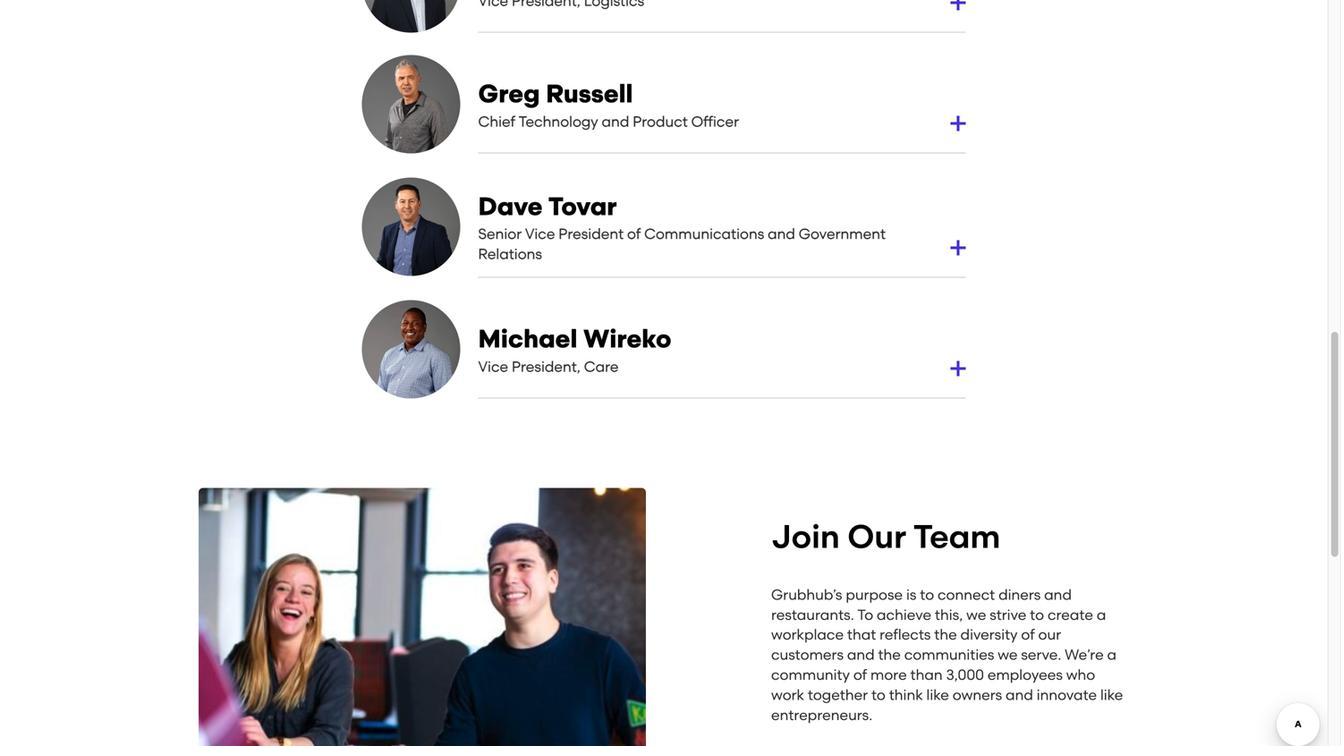 Task type: vqa. For each thing, say whether or not it's contained in the screenshot.
PROVIDED
no



Task type: locate. For each thing, give the bounding box(es) containing it.
vice up relations
[[525, 226, 555, 243]]

2 vertical spatial of
[[854, 667, 868, 684]]

0 horizontal spatial vice
[[478, 358, 509, 375]]

vice inside michael wireko vice president, care
[[478, 358, 509, 375]]

owners
[[953, 687, 1003, 704]]

0 horizontal spatial like
[[927, 687, 950, 704]]

and left government at the right top of the page
[[768, 226, 796, 243]]

1 horizontal spatial vice
[[525, 226, 555, 243]]

together
[[808, 687, 868, 704]]

michael
[[478, 324, 578, 354]]

and
[[602, 113, 630, 130], [768, 226, 796, 243], [1045, 587, 1072, 604], [848, 647, 875, 664], [1006, 687, 1034, 704]]

government
[[799, 226, 886, 243]]

a
[[1097, 607, 1107, 624], [1108, 647, 1117, 664]]

to up our
[[1030, 607, 1045, 624]]

vice
[[525, 226, 555, 243], [478, 358, 509, 375]]

of right president
[[627, 226, 641, 243]]

a right we're
[[1108, 647, 1117, 664]]

0 horizontal spatial the
[[879, 647, 901, 664]]

of left more
[[854, 667, 868, 684]]

serve.
[[1022, 647, 1062, 664]]

dave tovar senior vice president of communications and government relations
[[478, 192, 886, 263]]

who
[[1067, 667, 1096, 684]]

that
[[848, 627, 877, 644]]

communities
[[905, 647, 995, 664]]

vice down michael
[[478, 358, 509, 375]]

chief
[[478, 113, 516, 130]]

wireko
[[584, 324, 672, 354]]

team
[[914, 518, 1001, 556]]

like
[[927, 687, 950, 704], [1101, 687, 1124, 704]]

0 horizontal spatial we
[[967, 607, 987, 624]]

senior
[[478, 226, 522, 243]]

like right "innovate"
[[1101, 687, 1124, 704]]

the up more
[[879, 647, 901, 664]]

dave
[[478, 192, 543, 222]]

think
[[890, 687, 924, 704]]

1 like from the left
[[927, 687, 950, 704]]

we up employees
[[998, 647, 1018, 664]]

0 vertical spatial vice
[[525, 226, 555, 243]]

2 like from the left
[[1101, 687, 1124, 704]]

achieve
[[877, 607, 932, 624]]

work
[[772, 687, 805, 704]]

of left our
[[1022, 627, 1035, 644]]

we
[[967, 607, 987, 624], [998, 647, 1018, 664]]

and up 'create' in the right of the page
[[1045, 587, 1072, 604]]

a right 'create' in the right of the page
[[1097, 607, 1107, 624]]

0 horizontal spatial to
[[872, 687, 886, 704]]

1 vertical spatial of
[[1022, 627, 1035, 644]]

the
[[935, 627, 958, 644], [879, 647, 901, 664]]

1 horizontal spatial to
[[920, 587, 935, 604]]

to right is
[[920, 587, 935, 604]]

reflects
[[880, 627, 931, 644]]

more
[[871, 667, 907, 684]]

the down this,
[[935, 627, 958, 644]]

1 horizontal spatial like
[[1101, 687, 1124, 704]]

michael wireko vice president, care
[[478, 324, 672, 375]]

diversity
[[961, 627, 1018, 644]]

0 vertical spatial a
[[1097, 607, 1107, 624]]

like down than
[[927, 687, 950, 704]]

restaurants.
[[772, 607, 855, 624]]

1 horizontal spatial we
[[998, 647, 1018, 664]]

1 vertical spatial vice
[[478, 358, 509, 375]]

to
[[920, 587, 935, 604], [1030, 607, 1045, 624], [872, 687, 886, 704]]

join our team
[[772, 518, 1001, 556]]

0 vertical spatial of
[[627, 226, 641, 243]]

of
[[627, 226, 641, 243], [1022, 627, 1035, 644], [854, 667, 868, 684]]

and inside dave tovar senior vice president of communications and government relations
[[768, 226, 796, 243]]

3,000
[[947, 667, 985, 684]]

to
[[858, 607, 874, 624]]

0 vertical spatial the
[[935, 627, 958, 644]]

create
[[1048, 607, 1094, 624]]

and down "russell"
[[602, 113, 630, 130]]

our
[[1039, 627, 1062, 644]]

we down connect
[[967, 607, 987, 624]]

1 vertical spatial to
[[1030, 607, 1045, 624]]

we're
[[1065, 647, 1104, 664]]

communications
[[645, 226, 765, 243]]

0 horizontal spatial of
[[627, 226, 641, 243]]

1 horizontal spatial a
[[1108, 647, 1117, 664]]

0 vertical spatial we
[[967, 607, 987, 624]]

to down more
[[872, 687, 886, 704]]

strive
[[990, 607, 1027, 624]]

care
[[584, 358, 619, 375]]

of inside dave tovar senior vice president of communications and government relations
[[627, 226, 641, 243]]



Task type: describe. For each thing, give the bounding box(es) containing it.
1 horizontal spatial of
[[854, 667, 868, 684]]

2 vertical spatial to
[[872, 687, 886, 704]]

than
[[911, 667, 943, 684]]

workplace
[[772, 627, 844, 644]]

tovar
[[548, 192, 617, 222]]

customers
[[772, 647, 844, 664]]

2 horizontal spatial to
[[1030, 607, 1045, 624]]

0 vertical spatial to
[[920, 587, 935, 604]]

diners
[[999, 587, 1041, 604]]

innovate
[[1037, 687, 1098, 704]]

1 vertical spatial a
[[1108, 647, 1117, 664]]

employees
[[988, 667, 1063, 684]]

and down employees
[[1006, 687, 1034, 704]]

product
[[633, 113, 688, 130]]

grubhub's purpose is to connect diners and restaurants. to achieve this, we strive to create a workplace that reflects the diversity of our customers and the communities we serve. we're a community of more than 3,000 employees who work together to think like owners and innovate like entrepreneurs.
[[772, 587, 1124, 724]]

connect
[[938, 587, 996, 604]]

0 horizontal spatial a
[[1097, 607, 1107, 624]]

purpose
[[846, 587, 903, 604]]

technology
[[519, 113, 599, 130]]

relations
[[478, 246, 542, 263]]

and down that
[[848, 647, 875, 664]]

1 vertical spatial the
[[879, 647, 901, 664]]

president
[[559, 226, 624, 243]]

1 horizontal spatial the
[[935, 627, 958, 644]]

our
[[848, 518, 907, 556]]

russell
[[546, 79, 633, 109]]

1 vertical spatial we
[[998, 647, 1018, 664]]

grubhub's
[[772, 587, 843, 604]]

is
[[907, 587, 917, 604]]

president,
[[512, 358, 581, 375]]

this,
[[935, 607, 963, 624]]

entrepreneurs.
[[772, 707, 873, 724]]

2 horizontal spatial of
[[1022, 627, 1035, 644]]

join
[[772, 518, 840, 556]]

vice inside dave tovar senior vice president of communications and government relations
[[525, 226, 555, 243]]

and inside greg russell chief technology and product officer
[[602, 113, 630, 130]]

officer
[[692, 113, 739, 130]]

greg russell chief technology and product officer
[[478, 79, 739, 130]]

community
[[772, 667, 850, 684]]

greg
[[478, 79, 540, 109]]



